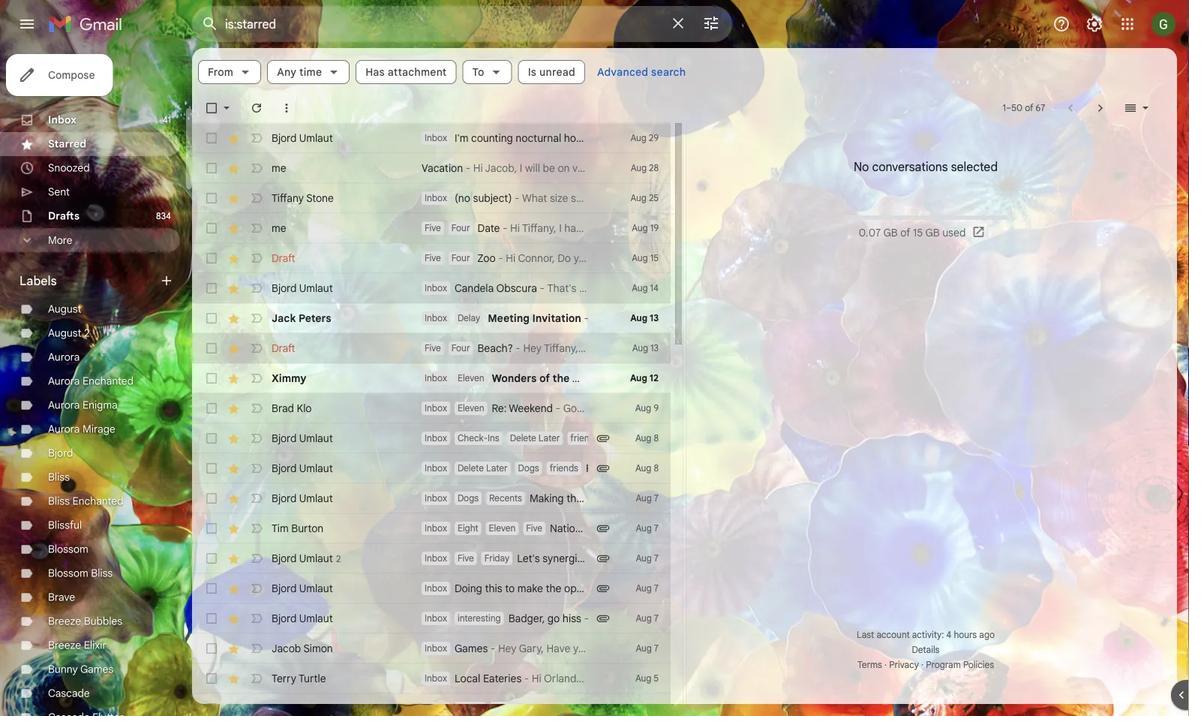 Task type: locate. For each thing, give the bounding box(es) containing it.
7 for games
[[654, 643, 659, 654]]

damn
[[597, 492, 623, 505]]

breeze for breeze elixir
[[48, 639, 81, 652]]

1 horizontal spatial gb
[[926, 226, 940, 239]]

67
[[1036, 102, 1046, 114]]

vacation -
[[422, 161, 473, 175]]

2
[[84, 327, 90, 340], [336, 553, 341, 564]]

zoo -
[[478, 251, 506, 265]]

friday
[[485, 553, 510, 564]]

games inside labels navigation
[[80, 663, 114, 676]]

operators
[[626, 492, 672, 505], [565, 582, 611, 595]]

- right date
[[503, 221, 508, 235]]

four for beach?
[[452, 343, 470, 354]]

14 row from the top
[[192, 544, 671, 574]]

1 jacob simon from the top
[[272, 642, 333, 655]]

1 four from the top
[[452, 223, 470, 234]]

1 aug 5 from the top
[[636, 673, 659, 684]]

2 umlaut from the top
[[299, 282, 333, 295]]

five left beach?
[[425, 343, 441, 354]]

0 vertical spatial operators
[[626, 492, 672, 505]]

1 vertical spatial operators
[[565, 582, 611, 595]]

later inside the bjord umlaut row
[[539, 433, 560, 444]]

0 vertical spatial simon
[[304, 642, 333, 655]]

re:
[[492, 402, 507, 415]]

1 vertical spatial blossom
[[48, 567, 88, 580]]

0 vertical spatial program
[[586, 462, 627, 475]]

6 7 from the top
[[654, 643, 659, 654]]

row containing terry turtle
[[192, 664, 671, 694]]

blossom down blossom 'link'
[[48, 567, 88, 580]]

aug 7 for games
[[636, 643, 659, 654]]

3 bjord umlaut from the top
[[272, 432, 333, 445]]

1 bjord umlaut from the top
[[272, 131, 333, 145]]

1 vertical spatial dogs
[[458, 493, 479, 504]]

2 8 from the top
[[654, 463, 659, 474]]

has attachment image
[[596, 431, 611, 446], [596, 611, 611, 626]]

row down eight
[[192, 544, 671, 574]]

1 horizontal spatial games
[[455, 642, 488, 655]]

15 left used
[[914, 226, 923, 239]]

eleven down recents
[[489, 523, 516, 534]]

4 bjord umlaut from the top
[[272, 462, 333, 475]]

delete later down 'weekend' on the bottom left of the page
[[510, 433, 560, 444]]

8 inside the bjord umlaut row
[[654, 433, 659, 444]]

4 umlaut from the top
[[299, 462, 333, 475]]

1 horizontal spatial 15
[[914, 226, 923, 239]]

8 down 9
[[654, 433, 659, 444]]

aurora for aurora "link"
[[48, 351, 80, 364]]

bjord umlaut for making these damn operators fit
[[272, 492, 333, 505]]

4 aurora from the top
[[48, 423, 80, 436]]

dogs up making
[[518, 463, 539, 474]]

aug 28
[[631, 163, 659, 174]]

0 vertical spatial 2
[[84, 327, 90, 340]]

1 jacob from the top
[[272, 642, 301, 655]]

2 blossom from the top
[[48, 567, 88, 580]]

friends
[[571, 433, 599, 444], [550, 463, 579, 474]]

recents
[[489, 493, 522, 504]]

- right invitation
[[584, 312, 589, 325]]

row down the i'm
[[192, 153, 671, 183]]

used
[[943, 226, 966, 239]]

1 horizontal spatial hours
[[954, 629, 978, 641]]

aurora for aurora enigma
[[48, 399, 80, 412]]

0 vertical spatial games
[[455, 642, 488, 655]]

search
[[652, 65, 686, 78]]

breeze for breeze bubbles
[[48, 615, 81, 628]]

0 vertical spatial aug 5
[[636, 673, 659, 684]]

2 jacob from the top
[[272, 702, 301, 715]]

- right eateries
[[525, 672, 529, 685]]

aug inside the bjord umlaut row
[[636, 433, 652, 444]]

1 horizontal spatial program
[[927, 659, 962, 671]]

camp -
[[557, 702, 595, 715]]

brave
[[48, 591, 75, 604]]

program inside last account activity: 4 hours ago details terms · privacy · program policies
[[927, 659, 962, 671]]

2 four from the top
[[452, 253, 470, 264]]

1 august from the top
[[48, 303, 81, 316]]

15 row from the top
[[192, 574, 671, 604]]

support image
[[1053, 15, 1071, 33]]

1 gb from the left
[[884, 226, 898, 239]]

None checkbox
[[204, 101, 219, 116], [204, 131, 219, 146], [204, 161, 219, 176], [204, 221, 219, 236], [204, 281, 219, 296], [204, 341, 219, 356], [204, 521, 219, 536], [204, 611, 219, 626], [204, 671, 219, 686], [204, 701, 219, 716], [204, 101, 219, 116], [204, 131, 219, 146], [204, 161, 219, 176], [204, 221, 219, 236], [204, 281, 219, 296], [204, 341, 219, 356], [204, 521, 219, 536], [204, 611, 219, 626], [204, 671, 219, 686], [204, 701, 219, 716]]

0 vertical spatial august
[[48, 303, 81, 316]]

7
[[654, 493, 659, 504], [654, 523, 659, 534], [654, 553, 659, 564], [654, 583, 659, 594], [654, 613, 659, 624], [654, 643, 659, 654]]

row up local
[[192, 634, 671, 664]]

row down (no
[[192, 213, 671, 243]]

8 up making these damn operators fit
[[654, 463, 659, 474]]

13 up 12
[[651, 343, 659, 354]]

1 vertical spatial 13
[[651, 343, 659, 354]]

five for date -
[[425, 223, 441, 234]]

1 horizontal spatial operators
[[626, 492, 672, 505]]

draft up jack on the top of page
[[272, 251, 296, 265]]

7 for making these damn operators fit
[[654, 493, 659, 504]]

delete right ins
[[510, 433, 537, 444]]

august for august 2
[[48, 327, 81, 340]]

operators left fit
[[626, 492, 672, 505]]

3 7 from the top
[[654, 553, 659, 564]]

delete later inside the bjord umlaut row
[[510, 433, 560, 444]]

august
[[48, 303, 81, 316], [48, 327, 81, 340]]

aurora down the august 2 link
[[48, 351, 80, 364]]

1 vertical spatial enchanted
[[72, 495, 124, 508]]

the left world
[[553, 372, 570, 385]]

draft for beach?
[[272, 342, 296, 355]]

0 horizontal spatial program
[[586, 462, 627, 475]]

9 row from the top
[[192, 363, 671, 393]]

2 bjord umlaut from the top
[[272, 282, 333, 295]]

1 vertical spatial 8
[[654, 463, 659, 474]]

jacob for camp
[[272, 702, 301, 715]]

bliss
[[48, 471, 70, 484], [48, 495, 70, 508], [91, 567, 113, 580]]

inbox inside labels navigation
[[48, 113, 77, 126]]

umlaut for candela obscura
[[299, 282, 333, 295]]

1 vertical spatial friends
[[550, 463, 579, 474]]

breeze up bunny
[[48, 639, 81, 652]]

6 umlaut from the top
[[299, 552, 333, 565]]

1 7 from the top
[[654, 493, 659, 504]]

1 vertical spatial delete
[[458, 463, 484, 474]]

1 horizontal spatial delete later
[[510, 433, 560, 444]]

0 vertical spatial blossom
[[48, 543, 88, 556]]

friends for delete later
[[571, 433, 599, 444]]

aug 5 for camp -
[[636, 703, 659, 714]]

5 aug 7 from the top
[[636, 613, 659, 624]]

8 umlaut from the top
[[299, 612, 333, 625]]

aug for meeting invitation
[[631, 313, 648, 324]]

2 breeze from the top
[[48, 639, 81, 652]]

7 row from the top
[[192, 303, 671, 333]]

6 aug 7 from the top
[[636, 643, 659, 654]]

meeting invitation -
[[488, 312, 592, 325]]

10 row from the top
[[192, 393, 671, 423]]

program down details
[[927, 659, 962, 671]]

15 down 19
[[651, 253, 659, 264]]

1 vertical spatial 5
[[654, 703, 659, 714]]

aug 25
[[631, 193, 659, 204]]

me for -
[[272, 161, 286, 175]]

1 vertical spatial draft
[[272, 342, 296, 355]]

operators up hiss
[[565, 582, 611, 595]]

13 row from the top
[[192, 513, 671, 544]]

four left zoo
[[452, 253, 470, 264]]

draft down jack on the top of page
[[272, 342, 296, 355]]

0.07
[[859, 226, 881, 239]]

aug for -
[[631, 163, 647, 174]]

834
[[156, 211, 171, 222]]

row up vacation
[[192, 123, 671, 153]]

0 vertical spatial enchanted
[[83, 375, 134, 388]]

15
[[914, 226, 923, 239], [651, 253, 659, 264]]

0 vertical spatial bliss
[[48, 471, 70, 484]]

bjord umlaut inside row
[[272, 432, 333, 445]]

main menu image
[[18, 15, 36, 33]]

of right the 0.07
[[901, 226, 911, 239]]

0 horizontal spatial dogs
[[458, 493, 479, 504]]

5 bjord umlaut from the top
[[272, 492, 333, 505]]

program up making these damn operators fit
[[586, 462, 627, 475]]

games up local
[[455, 642, 488, 655]]

2 august from the top
[[48, 327, 81, 340]]

0 vertical spatial friends
[[571, 433, 599, 444]]

0 vertical spatial hours
[[564, 131, 591, 145]]

five for zoo -
[[425, 253, 441, 264]]

2 aug 5 from the top
[[636, 703, 659, 714]]

simon down turtle
[[304, 702, 333, 715]]

0 horizontal spatial hours
[[564, 131, 591, 145]]

1 aug 8 from the top
[[636, 433, 659, 444]]

1 vertical spatial aug 13
[[633, 343, 659, 354]]

aug 8 up making these damn operators fit
[[636, 463, 659, 474]]

has attachment image down the national lighthouse day at the bottom of the page
[[596, 551, 611, 566]]

1 vertical spatial breeze
[[48, 639, 81, 652]]

four left date
[[452, 223, 470, 234]]

row
[[192, 123, 671, 153], [192, 153, 671, 183], [192, 183, 671, 213], [192, 213, 671, 243], [192, 243, 671, 273], [192, 273, 671, 303], [192, 303, 671, 333], [192, 333, 671, 363], [192, 363, 671, 393], [192, 393, 671, 423], [192, 453, 671, 483], [192, 483, 685, 513], [192, 513, 671, 544], [192, 544, 671, 574], [192, 574, 671, 604], [192, 604, 671, 634], [192, 634, 671, 664], [192, 664, 671, 694], [192, 694, 671, 716]]

0 vertical spatial delete later
[[510, 433, 560, 444]]

2 horizontal spatial of
[[1026, 102, 1034, 114]]

· down details
[[922, 659, 924, 671]]

1 vertical spatial 15
[[651, 253, 659, 264]]

cascade link
[[48, 687, 90, 700]]

breeze down "brave" link
[[48, 615, 81, 628]]

0 vertical spatial breeze
[[48, 615, 81, 628]]

bliss for bliss link
[[48, 471, 70, 484]]

0 vertical spatial 5
[[654, 673, 659, 684]]

- left that's
[[540, 282, 545, 295]]

bliss for bliss enchanted
[[48, 495, 70, 508]]

8
[[654, 433, 659, 444], [654, 463, 659, 474]]

1 vertical spatial four
[[452, 253, 470, 264]]

1 vertical spatial aug 8
[[636, 463, 659, 474]]

bjord umlaut
[[272, 131, 333, 145], [272, 282, 333, 295], [272, 432, 333, 445], [272, 462, 333, 475], [272, 492, 333, 505], [272, 582, 333, 595], [272, 612, 333, 625]]

i'm
[[455, 131, 469, 145]]

· right terms link
[[885, 659, 887, 671]]

hours right nocturnal
[[564, 131, 591, 145]]

gmail image
[[48, 9, 130, 39]]

0 vertical spatial has attachment image
[[596, 431, 611, 446]]

1 vertical spatial aug 5
[[636, 703, 659, 714]]

(no
[[455, 191, 471, 205]]

2 7 from the top
[[654, 523, 659, 534]]

day
[[648, 522, 667, 535]]

1 horizontal spatial dogs
[[518, 463, 539, 474]]

no conversations selected main content
[[192, 48, 1178, 716]]

0 vertical spatial the
[[553, 372, 570, 385]]

hiss
[[563, 612, 582, 625]]

2 row from the top
[[192, 153, 671, 183]]

3 four from the top
[[452, 343, 470, 354]]

6 bjord umlaut from the top
[[272, 582, 333, 595]]

enchanted up blissful
[[72, 495, 124, 508]]

9
[[654, 403, 659, 414]]

None checkbox
[[204, 191, 219, 206], [204, 251, 219, 266], [204, 311, 219, 326], [204, 371, 219, 386], [204, 401, 219, 416], [204, 431, 219, 446], [204, 461, 219, 476], [204, 491, 219, 506], [204, 551, 219, 566], [204, 581, 219, 596], [204, 641, 219, 656], [204, 191, 219, 206], [204, 251, 219, 266], [204, 311, 219, 326], [204, 371, 219, 386], [204, 401, 219, 416], [204, 431, 219, 446], [204, 461, 219, 476], [204, 491, 219, 506], [204, 551, 219, 566], [204, 581, 219, 596], [204, 641, 219, 656]]

friends inside the bjord umlaut row
[[571, 433, 599, 444]]

inbox inside inbox doing this to make the operators work
[[425, 583, 447, 594]]

games inside 'no conversations selected' main content
[[455, 642, 488, 655]]

0 vertical spatial of
[[1026, 102, 1034, 114]]

0 vertical spatial draft
[[272, 251, 296, 265]]

aug for i'm counting nocturnal hours
[[631, 132, 647, 144]]

1 vertical spatial later
[[486, 463, 508, 474]]

details
[[913, 644, 940, 656]]

has attachment image
[[596, 461, 611, 476], [596, 521, 611, 536], [596, 551, 611, 566], [596, 581, 611, 596]]

row up check-
[[192, 393, 671, 423]]

0 vertical spatial 13
[[650, 313, 659, 324]]

row up eight
[[192, 483, 685, 513]]

size
[[550, 191, 569, 205]]

jacob up the terry
[[272, 642, 301, 655]]

row up interesting
[[192, 574, 671, 604]]

1 breeze from the top
[[48, 615, 81, 628]]

1 vertical spatial jacob
[[272, 702, 301, 715]]

to
[[505, 582, 515, 595]]

0 vertical spatial jacob
[[272, 642, 301, 655]]

breeze bubbles
[[48, 615, 122, 628]]

jacob simon down terry turtle on the left
[[272, 702, 333, 715]]

1 umlaut from the top
[[299, 131, 333, 145]]

Search mail text field
[[225, 17, 661, 32]]

has attachment image up making these damn operators fit
[[596, 431, 611, 446]]

1 vertical spatial program
[[927, 659, 962, 671]]

row up the bjord umlaut row
[[192, 363, 671, 393]]

1 vertical spatial of
[[901, 226, 911, 239]]

simon up turtle
[[304, 642, 333, 655]]

five left zoo
[[425, 253, 441, 264]]

follow link to manage storage image
[[972, 225, 987, 240]]

2 vertical spatial of
[[540, 372, 550, 385]]

eateries
[[483, 672, 522, 685]]

1 row from the top
[[192, 123, 671, 153]]

brad klo
[[272, 402, 312, 415]]

later down 'weekend' on the bottom left of the page
[[539, 433, 560, 444]]

hours
[[564, 131, 591, 145], [954, 629, 978, 641]]

candela
[[455, 282, 494, 295]]

bubbles
[[84, 615, 122, 628]]

row up inbox games -
[[192, 604, 671, 634]]

aug for (no subject)
[[631, 193, 647, 204]]

1 vertical spatial jacob simon
[[272, 702, 333, 715]]

inbox i'm counting nocturnal hours
[[425, 131, 591, 145]]

2 draft from the top
[[272, 342, 296, 355]]

has attachment image down making these damn operators fit
[[596, 521, 611, 536]]

4 7 from the top
[[654, 583, 659, 594]]

refresh image
[[249, 101, 264, 116]]

eleven down beach?
[[458, 373, 485, 384]]

dogs up eight
[[458, 493, 479, 504]]

elixir
[[84, 639, 106, 652]]

1 has attachment image from the top
[[596, 431, 611, 446]]

inbox inside inbox candela obscura - that's all
[[425, 283, 447, 294]]

5 7 from the top
[[654, 613, 659, 624]]

has attachment image right hiss
[[596, 611, 611, 626]]

blossom link
[[48, 543, 88, 556]]

time
[[300, 65, 322, 78]]

jacob down the terry
[[272, 702, 301, 715]]

1 5 from the top
[[654, 673, 659, 684]]

delay
[[458, 313, 481, 324]]

1 vertical spatial bliss
[[48, 495, 70, 508]]

mirage
[[83, 423, 115, 436]]

to button
[[463, 60, 512, 84]]

1 vertical spatial me
[[272, 221, 286, 235]]

five for beach? -
[[425, 343, 441, 354]]

delete
[[510, 433, 537, 444], [458, 463, 484, 474]]

has attachment image inside the bjord umlaut row
[[596, 431, 611, 446]]

has attachment image for national lighthouse day
[[596, 521, 611, 536]]

vacation
[[422, 161, 463, 175]]

3 aug 7 from the top
[[636, 553, 659, 564]]

aurora down aurora "link"
[[48, 375, 80, 388]]

0 horizontal spatial 2
[[84, 327, 90, 340]]

row up doing at the left bottom
[[192, 513, 671, 544]]

sent link
[[48, 185, 70, 199]]

eleven
[[458, 373, 485, 384], [458, 403, 485, 414], [489, 523, 516, 534]]

- right camp
[[587, 702, 592, 715]]

1 vertical spatial games
[[80, 663, 114, 676]]

aurora for aurora enchanted
[[48, 375, 80, 388]]

18 row from the top
[[192, 664, 671, 694]]

19 row from the top
[[192, 694, 671, 716]]

aug 13 up aug 12
[[633, 343, 659, 354]]

badger,
[[509, 612, 545, 625]]

of left 67
[[1026, 102, 1034, 114]]

gb right the 0.07
[[884, 226, 898, 239]]

meeting
[[488, 312, 530, 325]]

program
[[586, 462, 627, 475], [927, 659, 962, 671]]

jacob simon for camp
[[272, 702, 333, 715]]

row containing jack peters
[[192, 303, 671, 333]]

has attachment image left "work" at the right bottom of page
[[596, 581, 611, 596]]

program policies link
[[927, 659, 995, 671]]

0 vertical spatial eleven
[[458, 373, 485, 384]]

3 aurora from the top
[[48, 399, 80, 412]]

1 aurora from the top
[[48, 351, 80, 364]]

aurora up aurora mirage link
[[48, 399, 80, 412]]

bjord for i'm counting nocturnal hours
[[272, 131, 297, 145]]

1 aug 7 from the top
[[636, 493, 659, 504]]

no conversations selected
[[854, 159, 998, 174]]

2 has attachment image from the top
[[596, 521, 611, 536]]

the right make
[[546, 582, 562, 595]]

jacob simon up terry turtle on the left
[[272, 642, 333, 655]]

later down ins
[[486, 463, 508, 474]]

3 row from the top
[[192, 183, 671, 213]]

aug 8 down aug 9
[[636, 433, 659, 444]]

hours right 4
[[954, 629, 978, 641]]

2 has attachment image from the top
[[596, 611, 611, 626]]

row down vacation
[[192, 183, 671, 213]]

0 horizontal spatial games
[[80, 663, 114, 676]]

bliss enchanted
[[48, 495, 124, 508]]

four down "delay"
[[452, 343, 470, 354]]

me up tiffany
[[272, 161, 286, 175]]

1 vertical spatial hours
[[954, 629, 978, 641]]

1 vertical spatial simon
[[304, 702, 333, 715]]

delete down check-
[[458, 463, 484, 474]]

umlaut for i'm counting nocturnal hours
[[299, 131, 333, 145]]

8 row from the top
[[192, 333, 671, 363]]

5 umlaut from the top
[[299, 492, 333, 505]]

0 horizontal spatial 15
[[651, 253, 659, 264]]

is
[[528, 65, 537, 78]]

- right zoo
[[499, 251, 503, 265]]

hours for nocturnal
[[564, 131, 591, 145]]

hours inside last account activity: 4 hours ago details terms · privacy · program policies
[[954, 629, 978, 641]]

umlaut for making these damn operators fit
[[299, 492, 333, 505]]

13 down 14
[[650, 313, 659, 324]]

0 vertical spatial four
[[452, 223, 470, 234]]

0 vertical spatial me
[[272, 161, 286, 175]]

enchanted for bliss enchanted
[[72, 495, 124, 508]]

drafts link
[[48, 209, 80, 223]]

jacob for inbox
[[272, 642, 301, 655]]

aug for games
[[636, 643, 652, 654]]

bjord umlaut 2
[[272, 552, 341, 565]]

row down check-
[[192, 453, 671, 483]]

1 horizontal spatial ·
[[922, 659, 924, 671]]

simon for camp
[[304, 702, 333, 715]]

delete later
[[510, 433, 560, 444], [458, 463, 508, 474]]

0 vertical spatial delete
[[510, 433, 537, 444]]

labels heading
[[20, 273, 159, 288]]

blossom down 'blissful' link
[[48, 543, 88, 556]]

2 simon from the top
[[304, 702, 333, 715]]

0 horizontal spatial gb
[[884, 226, 898, 239]]

aug 5 for inbox local eateries -
[[636, 673, 659, 684]]

1 horizontal spatial later
[[539, 433, 560, 444]]

blissful link
[[48, 519, 82, 532]]

7 bjord umlaut from the top
[[272, 612, 333, 625]]

camp
[[557, 702, 585, 715]]

2 gb from the left
[[926, 226, 940, 239]]

1 horizontal spatial 2
[[336, 553, 341, 564]]

me down tiffany
[[272, 221, 286, 235]]

0 vertical spatial dogs
[[518, 463, 539, 474]]

3 umlaut from the top
[[299, 432, 333, 445]]

enchanted up enigma
[[83, 375, 134, 388]]

aug for beach?
[[633, 343, 649, 354]]

2 me from the top
[[272, 221, 286, 235]]

1 horizontal spatial delete
[[510, 433, 537, 444]]

eleven for wonders of the world
[[458, 373, 485, 384]]

jacob simon
[[272, 642, 333, 655], [272, 702, 333, 715]]

no
[[854, 159, 870, 174]]

1 horizontal spatial of
[[901, 226, 911, 239]]

delete later down the check-ins
[[458, 463, 508, 474]]

inbox inside inbox local eateries -
[[425, 673, 447, 684]]

badger, go hiss -
[[509, 612, 592, 625]]

aug 7 for doing this to make the operators work
[[636, 583, 659, 594]]

august down "august" link on the left top of the page
[[48, 327, 81, 340]]

inbox games -
[[425, 642, 498, 655]]

games
[[455, 642, 488, 655], [80, 663, 114, 676]]

row down local
[[192, 694, 671, 716]]

do
[[602, 191, 615, 205]]

bjord umlaut row
[[192, 423, 671, 453]]

- left what
[[515, 191, 520, 205]]

ago
[[980, 629, 995, 641]]

aug for doing this to make the operators work
[[636, 583, 652, 594]]

four
[[452, 223, 470, 234], [452, 253, 470, 264], [452, 343, 470, 354]]

4 row from the top
[[192, 213, 671, 243]]

None search field
[[192, 6, 733, 42]]

0 vertical spatial aug 8
[[636, 433, 659, 444]]

1 vertical spatial has attachment image
[[596, 611, 611, 626]]

advanced search options image
[[697, 8, 727, 38]]

bjord umlaut for candela obscura
[[272, 282, 333, 295]]

has attachment image up making these damn operators fit
[[596, 461, 611, 476]]

5
[[654, 673, 659, 684], [654, 703, 659, 714]]

aug 7
[[636, 493, 659, 504], [636, 523, 659, 534], [636, 553, 659, 564], [636, 583, 659, 594], [636, 613, 659, 624], [636, 643, 659, 654]]

3 has attachment image from the top
[[596, 551, 611, 566]]

2 5 from the top
[[654, 703, 659, 714]]

1 me from the top
[[272, 161, 286, 175]]

2 vertical spatial four
[[452, 343, 470, 354]]

0 horizontal spatial ·
[[885, 659, 887, 671]]

aug 13 for meeting invitation -
[[631, 313, 659, 324]]

advanced search
[[598, 65, 686, 78]]

go
[[548, 612, 560, 625]]

games down the elixir at the left bottom of page
[[80, 663, 114, 676]]

1 vertical spatial delete later
[[458, 463, 508, 474]]

aug for program
[[636, 463, 652, 474]]

0 horizontal spatial delete
[[458, 463, 484, 474]]

of right 'wonders'
[[540, 372, 550, 385]]

0 vertical spatial jacob simon
[[272, 642, 333, 655]]

1 vertical spatial eleven
[[458, 403, 485, 414]]

0 vertical spatial 8
[[654, 433, 659, 444]]

0 vertical spatial later
[[539, 433, 560, 444]]

row down inbox games -
[[192, 664, 671, 694]]

2 aug 7 from the top
[[636, 523, 659, 534]]

12
[[650, 373, 659, 384]]

1 vertical spatial 2
[[336, 553, 341, 564]]

bjord link
[[48, 447, 73, 460]]

row up candela
[[192, 243, 671, 273]]

aurora up bjord 'link'
[[48, 423, 80, 436]]

aug for date
[[632, 223, 648, 234]]

inbox inside inbox games -
[[425, 643, 447, 654]]

7 umlaut from the top
[[299, 582, 333, 595]]

4 aug 7 from the top
[[636, 583, 659, 594]]

1 simon from the top
[[304, 642, 333, 655]]

13 for meeting invitation -
[[650, 313, 659, 324]]

1 blossom from the top
[[48, 543, 88, 556]]

has attachment
[[366, 65, 447, 78]]

row down "delay"
[[192, 333, 671, 363]]

2 jacob simon from the top
[[272, 702, 333, 715]]

five up let's
[[526, 523, 543, 534]]

1 draft from the top
[[272, 251, 296, 265]]

gb left used
[[926, 226, 940, 239]]

four for zoo
[[452, 253, 470, 264]]

2 aurora from the top
[[48, 375, 80, 388]]

1 vertical spatial august
[[48, 327, 81, 340]]

0 vertical spatial aug 13
[[631, 313, 659, 324]]

- up eateries
[[491, 642, 496, 655]]

aug 7 for national lighthouse day
[[636, 523, 659, 534]]

eleven left the re: on the left of page
[[458, 403, 485, 414]]

row up "delay"
[[192, 273, 671, 303]]

1 has attachment image from the top
[[596, 461, 611, 476]]

0 horizontal spatial delete later
[[458, 463, 508, 474]]

aurora enchanted
[[48, 375, 134, 388]]

1 8 from the top
[[654, 433, 659, 444]]



Task type: describe. For each thing, give the bounding box(es) containing it.
more
[[48, 234, 72, 247]]

umlaut inside row
[[299, 432, 333, 445]]

- right beach?
[[516, 342, 521, 355]]

2 inside bjord umlaut 2
[[336, 553, 341, 564]]

account
[[877, 629, 910, 641]]

bunny
[[48, 663, 78, 676]]

7 for national lighthouse day
[[654, 523, 659, 534]]

snoozed link
[[48, 161, 90, 175]]

bjord umlaut for program
[[272, 462, 333, 475]]

eleven for re: weekend
[[458, 403, 485, 414]]

advanced search button
[[592, 59, 692, 86]]

jacob simon for inbox
[[272, 642, 333, 655]]

aug for wonders of the world
[[631, 373, 648, 384]]

bjord for program
[[272, 462, 297, 475]]

synergize
[[543, 552, 589, 565]]

blossom for blossom bliss
[[48, 567, 88, 580]]

settings image
[[1086, 15, 1104, 33]]

has attachment image for aug 8
[[596, 431, 611, 446]]

from button
[[198, 60, 261, 84]]

aug for local eateries
[[636, 673, 652, 684]]

breeze bubbles link
[[48, 615, 122, 628]]

28
[[649, 163, 659, 174]]

games for bunny
[[80, 663, 114, 676]]

older image
[[1094, 101, 1109, 116]]

brad
[[272, 402, 294, 415]]

2 · from the left
[[922, 659, 924, 671]]

2 aug 8 from the top
[[636, 463, 659, 474]]

hours for 4
[[954, 629, 978, 641]]

let's synergize
[[517, 552, 589, 565]]

obscura
[[497, 282, 537, 295]]

more image
[[279, 101, 294, 116]]

bjord inside row
[[272, 432, 297, 445]]

eight
[[458, 523, 479, 534]]

bjord inside labels navigation
[[48, 447, 73, 460]]

1 · from the left
[[885, 659, 887, 671]]

17 row from the top
[[192, 634, 671, 664]]

brave link
[[48, 591, 75, 604]]

drafts
[[48, 209, 80, 223]]

unread
[[540, 65, 576, 78]]

has attachment image for program
[[596, 461, 611, 476]]

wonders of the world
[[492, 372, 602, 385]]

enchanted for aurora enchanted
[[83, 375, 134, 388]]

inbox doing this to make the operators work
[[425, 582, 637, 595]]

any
[[277, 65, 297, 78]]

11 row from the top
[[192, 453, 671, 483]]

7 for doing this to make the operators work
[[654, 583, 659, 594]]

toggle split pane mode image
[[1124, 101, 1139, 116]]

row containing tiffany stone
[[192, 183, 671, 213]]

of for gb
[[901, 226, 911, 239]]

all
[[580, 282, 590, 295]]

0 horizontal spatial later
[[486, 463, 508, 474]]

aug 12
[[631, 373, 659, 384]]

aurora for aurora mirage
[[48, 423, 80, 436]]

inbox candela obscura - that's all
[[425, 282, 590, 295]]

inbox inside the bjord umlaut row
[[425, 433, 447, 444]]

inbox link
[[48, 113, 77, 126]]

bjord for making these damn operators fit
[[272, 492, 297, 505]]

bliss enchanted link
[[48, 495, 124, 508]]

breeze elixir link
[[48, 639, 106, 652]]

make
[[518, 582, 543, 595]]

aug 7 for badger, go hiss
[[636, 613, 659, 624]]

aug for zoo
[[632, 253, 648, 264]]

labels navigation
[[0, 48, 192, 716]]

wear?
[[638, 191, 666, 205]]

1 vertical spatial the
[[546, 582, 562, 595]]

any time
[[277, 65, 322, 78]]

row containing tim burton
[[192, 513, 671, 544]]

aug 8 inside the bjord umlaut row
[[636, 433, 659, 444]]

50
[[1012, 102, 1023, 114]]

policies
[[964, 659, 995, 671]]

starred link
[[48, 137, 86, 151]]

compose button
[[6, 54, 113, 96]]

sent
[[48, 185, 70, 199]]

0.07 gb of 15 gb used
[[859, 226, 966, 239]]

jack peters
[[272, 312, 331, 325]]

aurora mirage
[[48, 423, 115, 436]]

date
[[478, 221, 500, 235]]

bjord for candela obscura
[[272, 282, 297, 295]]

2 vertical spatial eleven
[[489, 523, 516, 534]]

- right vacation
[[466, 161, 471, 175]]

has
[[366, 65, 385, 78]]

ins
[[488, 433, 500, 444]]

6 row from the top
[[192, 273, 671, 303]]

16 row from the top
[[192, 604, 671, 634]]

simon for inbox
[[304, 642, 333, 655]]

7 for let's synergize
[[654, 553, 659, 564]]

inbox inside inbox (no subject) - what size shoes do you wear?
[[425, 193, 447, 204]]

draft for zoo
[[272, 251, 296, 265]]

blossom for blossom 'link'
[[48, 543, 88, 556]]

aug for candela obscura
[[632, 283, 648, 294]]

cascade
[[48, 687, 90, 700]]

0 vertical spatial 15
[[914, 226, 923, 239]]

row containing ximmy
[[192, 363, 671, 393]]

12 row from the top
[[192, 483, 685, 513]]

five up doing at the left bottom
[[458, 553, 474, 564]]

labels
[[20, 273, 57, 288]]

0 horizontal spatial operators
[[565, 582, 611, 595]]

terms
[[858, 659, 883, 671]]

4 has attachment image from the top
[[596, 581, 611, 596]]

umlaut for badger, go hiss
[[299, 612, 333, 625]]

delete inside the bjord umlaut row
[[510, 433, 537, 444]]

aurora mirage link
[[48, 423, 115, 436]]

you
[[618, 191, 635, 205]]

aug 7 for let's synergize
[[636, 553, 659, 564]]

- right 'weekend' on the bottom left of the page
[[556, 402, 561, 415]]

any time button
[[267, 60, 350, 84]]

national
[[550, 522, 590, 535]]

bjord for badger, go hiss
[[272, 612, 297, 625]]

aurora enchanted link
[[48, 375, 134, 388]]

re: weekend -
[[492, 402, 564, 415]]

terry turtle
[[272, 672, 326, 685]]

klo
[[297, 402, 312, 415]]

aug 7 for making these damn operators fit
[[636, 493, 659, 504]]

aug for re: weekend
[[636, 403, 652, 414]]

13 for beach? -
[[651, 343, 659, 354]]

clear search image
[[664, 8, 694, 38]]

breeze elixir
[[48, 639, 106, 652]]

5 for camp -
[[654, 703, 659, 714]]

bunny games
[[48, 663, 114, 676]]

bjord umlaut for i'm counting nocturnal hours
[[272, 131, 333, 145]]

conversations
[[873, 159, 949, 174]]

aug 9
[[636, 403, 659, 414]]

2 inside labels navigation
[[84, 327, 90, 340]]

inbox inside inbox i'm counting nocturnal hours
[[425, 132, 447, 144]]

terry
[[272, 672, 296, 685]]

local
[[455, 672, 481, 685]]

2 vertical spatial bliss
[[91, 567, 113, 580]]

subject)
[[473, 191, 512, 205]]

aug 13 for beach? -
[[633, 343, 659, 354]]

has attachment image for aug 7
[[596, 611, 611, 626]]

aug for let's synergize
[[636, 553, 652, 564]]

row containing brad klo
[[192, 393, 671, 423]]

bjord for doing this to make the operators work
[[272, 582, 297, 595]]

tiffany stone
[[272, 191, 334, 205]]

bjord umlaut for doing this to make the operators work
[[272, 582, 333, 595]]

aug for badger, go hiss
[[636, 613, 652, 624]]

activity:
[[913, 629, 945, 641]]

compose
[[48, 68, 95, 81]]

is unread
[[528, 65, 576, 78]]

of for 50
[[1026, 102, 1034, 114]]

check-ins
[[458, 433, 500, 444]]

has attachment image for let's synergize
[[596, 551, 611, 566]]

august for "august" link on the left top of the page
[[48, 303, 81, 316]]

5 row from the top
[[192, 243, 671, 273]]

these
[[567, 492, 594, 505]]

last
[[857, 629, 875, 641]]

- right hiss
[[584, 612, 589, 625]]

games for inbox
[[455, 642, 488, 655]]

29
[[649, 132, 659, 144]]

shoes
[[571, 191, 600, 205]]

me for date
[[272, 221, 286, 235]]

august 2
[[48, 327, 90, 340]]

umlaut for program
[[299, 462, 333, 475]]

more button
[[0, 228, 180, 252]]

ximmy
[[272, 372, 307, 385]]

aug 29
[[631, 132, 659, 144]]

starred
[[48, 137, 86, 151]]

5 for inbox local eateries -
[[654, 673, 659, 684]]

aug for national lighthouse day
[[636, 523, 652, 534]]

search mail image
[[197, 11, 224, 38]]

friends for dogs
[[550, 463, 579, 474]]

check-
[[458, 433, 488, 444]]

advanced
[[598, 65, 649, 78]]

aug for making these damn operators fit
[[636, 493, 652, 504]]

attachment
[[388, 65, 447, 78]]

jack
[[272, 312, 296, 325]]

world
[[572, 372, 602, 385]]

four for date
[[452, 223, 470, 234]]

national lighthouse day
[[550, 522, 667, 535]]

7 for badger, go hiss
[[654, 613, 659, 624]]

that's
[[548, 282, 577, 295]]

aug for camp
[[636, 703, 652, 714]]

tim burton
[[272, 522, 324, 535]]

aug 15
[[632, 253, 659, 264]]

umlaut for doing this to make the operators work
[[299, 582, 333, 595]]

bjord umlaut for badger, go hiss
[[272, 612, 333, 625]]

0 horizontal spatial of
[[540, 372, 550, 385]]



Task type: vqa. For each thing, say whether or not it's contained in the screenshot.


